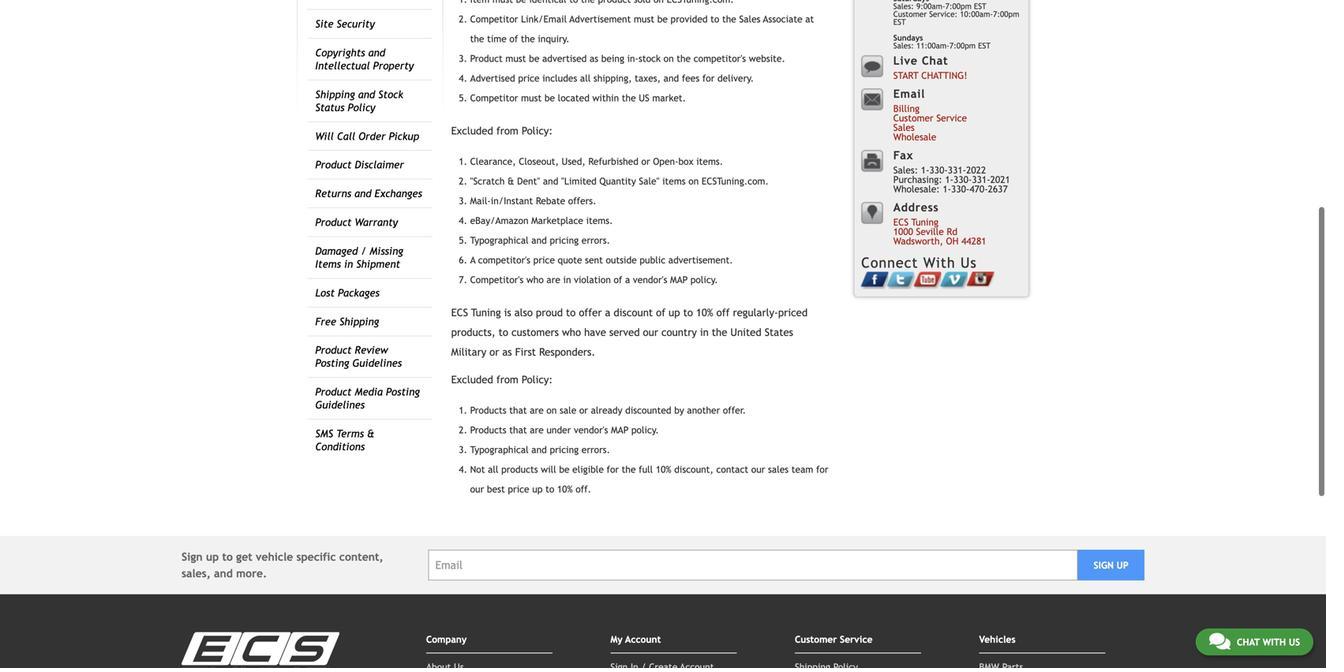 Task type: vqa. For each thing, say whether or not it's contained in the screenshot.
Customer to the top
yes



Task type: locate. For each thing, give the bounding box(es) containing it.
or right sale
[[580, 405, 588, 416]]

and up rebate
[[543, 176, 559, 187]]

not all products will be eligible for the full 10% discount, contact our sales team for our best price up to 10% off.
[[470, 464, 829, 495]]

are left sale
[[530, 405, 544, 416]]

1 horizontal spatial service
[[937, 112, 967, 123]]

and inside the shipping and stock status policy
[[358, 88, 375, 101]]

1 horizontal spatial of
[[614, 274, 623, 285]]

time
[[487, 33, 507, 44]]

of inside competitor link/email advertisement must be provided to the sales associate at the time of the inquiry.
[[510, 33, 518, 44]]

on left sale
[[547, 405, 557, 416]]

us for connect with us
[[961, 255, 977, 271]]

served
[[610, 326, 640, 339]]

be down 'includes'
[[545, 92, 555, 103]]

to right provided
[[711, 13, 720, 24]]

items
[[315, 258, 341, 270]]

with
[[1263, 637, 1287, 648]]

advertised
[[543, 53, 587, 64]]

shipping and stock status policy link
[[315, 88, 403, 114]]

shipping and stock status policy
[[315, 88, 403, 114]]

product down 'free'
[[315, 344, 352, 357]]

states
[[765, 326, 794, 339]]

our inside ecs tuning is also proud to offer a discount of up to 10% off regularly-priced products, to customers who have served our country in the united states military or as first responders.
[[643, 326, 659, 339]]

service inside 'email billing customer service sales wholesale'
[[937, 112, 967, 123]]

0 vertical spatial chat
[[922, 54, 949, 67]]

0 horizontal spatial 10%
[[557, 484, 573, 495]]

to
[[711, 13, 720, 24], [566, 307, 576, 319], [684, 307, 693, 319], [499, 326, 509, 339], [546, 484, 555, 495], [222, 551, 233, 564]]

0 vertical spatial pricing
[[550, 235, 579, 246]]

2 vertical spatial of
[[656, 307, 666, 319]]

10% inside ecs tuning is also proud to offer a discount of up to 10% off regularly-priced products, to customers who have served our country in the united states military or as first responders.
[[696, 307, 714, 319]]

sales: inside the sundays sales: 11:00am-7:00pm est
[[894, 41, 914, 50]]

and up property
[[368, 47, 385, 59]]

2 vertical spatial price
[[508, 484, 530, 495]]

the inside ecs tuning is also proud to offer a discount of up to 10% off regularly-priced products, to customers who have served our country in the united states military or as first responders.
[[712, 326, 728, 339]]

1 excluded from policy: from the top
[[451, 125, 553, 137]]

who up responders.
[[562, 326, 581, 339]]

sales: for sundays
[[894, 41, 914, 50]]

to left offer
[[566, 307, 576, 319]]

2 horizontal spatial in
[[700, 326, 709, 339]]

site security link
[[315, 18, 375, 30]]

2 pricing from the top
[[550, 444, 579, 456]]

competitor's up competitor's
[[478, 255, 531, 266]]

competitor down advertised
[[470, 92, 518, 103]]

shipping inside the shipping and stock status policy
[[315, 88, 355, 101]]

in/instant
[[491, 195, 533, 206]]

10%
[[696, 307, 714, 319], [656, 464, 672, 475], [557, 484, 573, 495]]

1 horizontal spatial or
[[580, 405, 588, 416]]

as left being
[[590, 53, 599, 64]]

must down the time
[[506, 53, 526, 64]]

in
[[344, 258, 353, 270], [563, 274, 571, 285], [700, 326, 709, 339]]

product left media on the left bottom of the page
[[315, 386, 352, 399]]

posting inside the product review posting guidelines
[[315, 358, 349, 370]]

1 vertical spatial pricing
[[550, 444, 579, 456]]

1 vertical spatial policy:
[[522, 374, 553, 386]]

sales: left 9:00am-
[[894, 2, 914, 11]]

44281
[[962, 236, 987, 247]]

1 vertical spatial typographical and pricing errors.
[[470, 444, 610, 456]]

the down off on the top of the page
[[712, 326, 728, 339]]

7:00pm inside the sundays sales: 11:00am-7:00pm est
[[950, 41, 976, 50]]

1 vertical spatial map
[[611, 425, 629, 436]]

product for product must be advertised as being in-stock on the competitor's website.
[[470, 53, 503, 64]]

0 vertical spatial of
[[510, 33, 518, 44]]

1 horizontal spatial us
[[1289, 637, 1301, 648]]

product for product disclaimer
[[315, 159, 352, 171]]

clearance,
[[470, 156, 516, 167]]

3 sales: from the top
[[894, 165, 919, 176]]

product inside product media posting guidelines
[[315, 386, 352, 399]]

all up competitor must be located within the us market.
[[580, 73, 591, 84]]

also
[[515, 307, 533, 319]]

ecs up products,
[[451, 307, 468, 319]]

2 vertical spatial must
[[521, 92, 542, 103]]

from
[[497, 125, 519, 137], [497, 374, 519, 386]]

a right offer
[[605, 307, 611, 319]]

us for chat with us
[[1289, 637, 1301, 648]]

1 vertical spatial ecs
[[451, 307, 468, 319]]

0 horizontal spatial who
[[527, 274, 544, 285]]

items. down offers.
[[586, 215, 613, 226]]

not
[[470, 464, 485, 475]]

policy
[[348, 101, 376, 114]]

1 vertical spatial service
[[840, 634, 873, 645]]

purchasing:
[[894, 174, 943, 185]]

0 horizontal spatial in
[[344, 258, 353, 270]]

products for products that are on sale or already discounted by another offer.
[[470, 405, 507, 416]]

0 horizontal spatial all
[[488, 464, 499, 475]]

the
[[723, 13, 737, 24], [470, 33, 484, 44], [521, 33, 535, 44], [677, 53, 691, 64], [622, 92, 636, 103], [712, 326, 728, 339], [622, 464, 636, 475]]

0 horizontal spatial sales
[[740, 13, 761, 24]]

free
[[315, 316, 336, 328]]

product inside the product review posting guidelines
[[315, 344, 352, 357]]

2 horizontal spatial on
[[689, 176, 699, 187]]

policy: up closeout,
[[522, 125, 553, 137]]

0 horizontal spatial of
[[510, 33, 518, 44]]

at
[[806, 13, 814, 24]]

0 horizontal spatial or
[[490, 346, 499, 358]]

2 horizontal spatial 10%
[[696, 307, 714, 319]]

my
[[611, 634, 623, 645]]

on for stock
[[664, 53, 674, 64]]

already
[[591, 405, 623, 416]]

or right military
[[490, 346, 499, 358]]

that up "products" on the bottom left of the page
[[510, 425, 527, 436]]

sales: 9:00am-7:00pm est customer service: 10:00am-7:00pm est
[[894, 2, 1020, 26]]

1 vertical spatial sales
[[894, 122, 915, 133]]

2 vertical spatial on
[[547, 405, 557, 416]]

taxes,
[[635, 73, 661, 84]]

2 products from the top
[[470, 425, 507, 436]]

1 horizontal spatial on
[[664, 53, 674, 64]]

price
[[518, 73, 540, 84], [534, 255, 555, 266], [508, 484, 530, 495]]

competitor's who are in violation of a vendor's map policy.
[[470, 274, 718, 285]]

chat
[[922, 54, 949, 67], [1237, 637, 1260, 648]]

1 vertical spatial who
[[562, 326, 581, 339]]

policy. down advertisement.
[[691, 274, 718, 285]]

are left under
[[530, 425, 544, 436]]

vendor's down the public
[[633, 274, 668, 285]]

to inside competitor link/email advertisement must be provided to the sales associate at the time of the inquiry.
[[711, 13, 720, 24]]

a inside ecs tuning is also proud to offer a discount of up to 10% off regularly-priced products, to customers who have served our country in the united states military or as first responders.
[[605, 307, 611, 319]]

are for in
[[547, 274, 561, 285]]

1 vertical spatial competitor
[[470, 92, 518, 103]]

open-
[[653, 156, 679, 167]]

7:00pm down sales: 9:00am-7:00pm est customer service: 10:00am-7:00pm est
[[950, 41, 976, 50]]

to inside not all products will be eligible for the full 10% discount, contact our sales team for our best price up to 10% off.
[[546, 484, 555, 495]]

0 vertical spatial excluded from policy:
[[451, 125, 553, 137]]

posting right media on the left bottom of the page
[[386, 386, 420, 399]]

0 vertical spatial our
[[643, 326, 659, 339]]

with
[[924, 255, 956, 271]]

"scratch
[[470, 176, 505, 187]]

2 sales: from the top
[[894, 41, 914, 50]]

posting down 'free'
[[315, 358, 349, 370]]

1 vertical spatial excluded
[[451, 374, 493, 386]]

1 horizontal spatial posting
[[386, 386, 420, 399]]

excluded from policy: up clearance,
[[451, 125, 553, 137]]

price left 'includes'
[[518, 73, 540, 84]]

product for product media posting guidelines
[[315, 386, 352, 399]]

errors. up eligible
[[582, 444, 610, 456]]

proud
[[536, 307, 563, 319]]

our left the best
[[470, 484, 484, 495]]

and left fees
[[664, 73, 679, 84]]

0 vertical spatial competitor
[[470, 13, 518, 24]]

discount,
[[675, 464, 714, 475]]

0 vertical spatial in
[[344, 258, 353, 270]]

items. right box
[[697, 156, 724, 167]]

who inside ecs tuning is also proud to offer a discount of up to 10% off regularly-priced products, to customers who have served our country in the united states military or as first responders.
[[562, 326, 581, 339]]

2 excluded from policy: from the top
[[451, 374, 553, 386]]

est down 10:00am-
[[979, 41, 991, 50]]

1 horizontal spatial map
[[671, 274, 688, 285]]

sales left associate
[[740, 13, 761, 24]]

ecs inside address ecs tuning 1000 seville rd wadsworth, oh 44281
[[894, 217, 909, 228]]

excluded down military
[[451, 374, 493, 386]]

or left 'open-'
[[642, 156, 650, 167]]

oh
[[947, 236, 959, 247]]

1000
[[894, 226, 914, 237]]

must for advertised
[[506, 53, 526, 64]]

1 vertical spatial products
[[470, 425, 507, 436]]

1 horizontal spatial tuning
[[912, 217, 939, 228]]

errors. up sent
[[582, 235, 610, 246]]

1 vertical spatial items.
[[586, 215, 613, 226]]

us right with on the bottom
[[1289, 637, 1301, 648]]

map down products that are on sale or already discounted by another offer.
[[611, 425, 629, 436]]

1- right wholesale:
[[943, 183, 952, 195]]

the right provided
[[723, 13, 737, 24]]

est up sundays
[[894, 17, 906, 26]]

sign inside 'button'
[[1094, 560, 1114, 571]]

as left first
[[503, 346, 512, 358]]

guidelines down review
[[353, 358, 402, 370]]

products that are under vendor's map policy.
[[470, 425, 659, 436]]

product up returns at the left of page
[[315, 159, 352, 171]]

typographical down ebay/amazon on the left top of page
[[470, 235, 529, 246]]

advertisement.
[[669, 255, 733, 266]]

guidelines inside product media posting guidelines
[[315, 399, 365, 412]]

sales: up live
[[894, 41, 914, 50]]

0 vertical spatial as
[[590, 53, 599, 64]]

by
[[675, 405, 685, 416]]

email
[[894, 87, 926, 100]]

returns and exchanges
[[315, 188, 422, 200]]

2 horizontal spatial our
[[752, 464, 766, 475]]

0 vertical spatial guidelines
[[353, 358, 402, 370]]

of up country
[[656, 307, 666, 319]]

get
[[236, 551, 253, 564]]

1 horizontal spatial chat
[[1237, 637, 1260, 648]]

1 horizontal spatial policy.
[[691, 274, 718, 285]]

pricing up the quote
[[550, 235, 579, 246]]

0 horizontal spatial tuning
[[471, 307, 501, 319]]

0 vertical spatial ecs
[[894, 217, 909, 228]]

1 horizontal spatial vendor's
[[633, 274, 668, 285]]

dent"
[[517, 176, 540, 187]]

in down damaged
[[344, 258, 353, 270]]

sales:
[[894, 2, 914, 11], [894, 41, 914, 50], [894, 165, 919, 176]]

1 vertical spatial vendor's
[[574, 425, 609, 436]]

0 vertical spatial that
[[510, 405, 527, 416]]

of inside ecs tuning is also proud to offer a discount of up to 10% off regularly-priced products, to customers who have served our country in the united states military or as first responders.
[[656, 307, 666, 319]]

be left provided
[[658, 13, 668, 24]]

2 that from the top
[[510, 425, 527, 436]]

vendor's down already
[[574, 425, 609, 436]]

sms terms & conditions link
[[315, 428, 375, 453]]

sales: inside fax sales: 1-330-331-2022 purchasing: 1-330-331-2021 wholesale: 1-330-470-2637
[[894, 165, 919, 176]]

0 vertical spatial all
[[580, 73, 591, 84]]

map down advertisement.
[[671, 274, 688, 285]]

in inside ecs tuning is also proud to offer a discount of up to 10% off regularly-priced products, to customers who have served our country in the united states military or as first responders.
[[700, 326, 709, 339]]

on for items
[[689, 176, 699, 187]]

0 vertical spatial typographical and pricing errors.
[[470, 235, 610, 246]]

sundays
[[894, 33, 924, 42]]

0 vertical spatial policy:
[[522, 125, 553, 137]]

1 typographical from the top
[[470, 235, 529, 246]]

policy. down discounted
[[632, 425, 659, 436]]

typographical up "products" on the bottom left of the page
[[470, 444, 529, 456]]

all right not
[[488, 464, 499, 475]]

sales
[[768, 464, 789, 475]]

another
[[687, 405, 720, 416]]

2 vertical spatial in
[[700, 326, 709, 339]]

typographical and pricing errors. up will
[[470, 444, 610, 456]]

rebate
[[536, 195, 566, 206]]

price left the quote
[[534, 255, 555, 266]]

chat left with on the bottom
[[1237, 637, 1260, 648]]

sign inside the sign up to get vehicle specific content, sales, and more.
[[182, 551, 203, 564]]

in right country
[[700, 326, 709, 339]]

Email email field
[[428, 550, 1078, 581]]

competitor inside competitor link/email advertisement must be provided to the sales associate at the time of the inquiry.
[[470, 13, 518, 24]]

0 horizontal spatial us
[[961, 255, 977, 271]]

0 vertical spatial or
[[642, 156, 650, 167]]

advertised price includes all shipping, taxes, and fees for delivery.
[[470, 73, 754, 84]]

0 horizontal spatial a
[[605, 307, 611, 319]]

1 vertical spatial must
[[506, 53, 526, 64]]

review
[[355, 344, 388, 357]]

from up clearance,
[[497, 125, 519, 137]]

ebay/amazon marketplace items.
[[470, 215, 613, 226]]

2 competitor from the top
[[470, 92, 518, 103]]

the up fees
[[677, 53, 691, 64]]

tuning left is in the top of the page
[[471, 307, 501, 319]]

1 products from the top
[[470, 405, 507, 416]]

guidelines inside the product review posting guidelines
[[353, 358, 402, 370]]

that left sale
[[510, 405, 527, 416]]

up
[[669, 307, 680, 319], [532, 484, 543, 495], [206, 551, 219, 564], [1117, 560, 1129, 571]]

tuning
[[912, 217, 939, 228], [471, 307, 501, 319]]

united
[[731, 326, 762, 339]]

0 vertical spatial excluded
[[451, 125, 493, 137]]

and right sales,
[[214, 568, 233, 580]]

2 errors. from the top
[[582, 444, 610, 456]]

policy:
[[522, 125, 553, 137], [522, 374, 553, 386]]

1- up wholesale:
[[921, 165, 930, 176]]

0 horizontal spatial chat
[[922, 54, 949, 67]]

sales
[[740, 13, 761, 24], [894, 122, 915, 133]]

in inside damaged / missing items in shipment
[[344, 258, 353, 270]]

1 vertical spatial or
[[490, 346, 499, 358]]

excluded up clearance,
[[451, 125, 493, 137]]

from down first
[[497, 374, 519, 386]]

us down 44281
[[961, 255, 977, 271]]

1 vertical spatial a
[[605, 307, 611, 319]]

"limited
[[562, 176, 597, 187]]

guidelines for review
[[353, 358, 402, 370]]

0 vertical spatial products
[[470, 405, 507, 416]]

our left sales
[[752, 464, 766, 475]]

0 horizontal spatial &
[[367, 428, 375, 440]]

products
[[470, 405, 507, 416], [470, 425, 507, 436]]

conditions
[[315, 441, 365, 453]]

must left located
[[521, 92, 542, 103]]

7:00pm up the sundays sales: 11:00am-7:00pm est
[[946, 2, 972, 11]]

0 vertical spatial errors.
[[582, 235, 610, 246]]

1 vertical spatial as
[[503, 346, 512, 358]]

0 vertical spatial items.
[[697, 156, 724, 167]]

posting inside product media posting guidelines
[[386, 386, 420, 399]]

product for product warranty
[[315, 216, 352, 229]]

1 vertical spatial &
[[367, 428, 375, 440]]

est inside the sundays sales: 11:00am-7:00pm est
[[979, 41, 991, 50]]

product for product review posting guidelines
[[315, 344, 352, 357]]

must up stock
[[634, 13, 655, 24]]

1- left 2022
[[946, 174, 954, 185]]

product review posting guidelines link
[[315, 344, 402, 370]]

1 vertical spatial our
[[752, 464, 766, 475]]

0 vertical spatial shipping
[[315, 88, 355, 101]]

0 horizontal spatial our
[[470, 484, 484, 495]]

price down "products" on the bottom left of the page
[[508, 484, 530, 495]]

1 sales: from the top
[[894, 2, 914, 11]]

product warranty
[[315, 216, 398, 229]]

ecs down address at the right top of page
[[894, 217, 909, 228]]

account
[[626, 634, 661, 645]]

guidelines up terms
[[315, 399, 365, 412]]

and up will
[[532, 444, 547, 456]]

policy: down first
[[522, 374, 553, 386]]

0 horizontal spatial 331-
[[948, 165, 967, 176]]

0 horizontal spatial on
[[547, 405, 557, 416]]

0 vertical spatial on
[[664, 53, 674, 64]]

the left the full
[[622, 464, 636, 475]]

0 horizontal spatial ecs
[[451, 307, 468, 319]]

all
[[580, 73, 591, 84], [488, 464, 499, 475]]

be inside not all products will be eligible for the full 10% discount, contact our sales team for our best price up to 10% off.
[[559, 464, 570, 475]]

10% left off.
[[557, 484, 573, 495]]

all inside not all products will be eligible for the full 10% discount, contact our sales team for our best price up to 10% off.
[[488, 464, 499, 475]]

fees
[[682, 73, 700, 84]]

0 vertical spatial service
[[937, 112, 967, 123]]

connect with us
[[862, 255, 977, 271]]

will
[[315, 130, 334, 142]]

order
[[359, 130, 386, 142]]

product up advertised
[[470, 53, 503, 64]]

sales: down fax
[[894, 165, 919, 176]]

chat inside live chat start chatting!
[[922, 54, 949, 67]]

vendor's
[[633, 274, 668, 285], [574, 425, 609, 436]]

excluded from policy: down first
[[451, 374, 553, 386]]

of right the time
[[510, 33, 518, 44]]

the down link/email
[[521, 33, 535, 44]]

1 vertical spatial all
[[488, 464, 499, 475]]

0 vertical spatial a
[[625, 274, 630, 285]]

1 vertical spatial from
[[497, 374, 519, 386]]

1 horizontal spatial who
[[562, 326, 581, 339]]

1 horizontal spatial ecs
[[894, 217, 909, 228]]

1 vertical spatial posting
[[386, 386, 420, 399]]

1 that from the top
[[510, 405, 527, 416]]

are down the quote
[[547, 274, 561, 285]]

competitor's up delivery.
[[694, 53, 746, 64]]

0 vertical spatial sales:
[[894, 2, 914, 11]]

tuning inside ecs tuning is also proud to offer a discount of up to 10% off regularly-priced products, to customers who have served our country in the united states military or as first responders.
[[471, 307, 501, 319]]

vehicle
[[256, 551, 293, 564]]

0 vertical spatial are
[[547, 274, 561, 285]]

1 competitor from the top
[[470, 13, 518, 24]]

1 vertical spatial are
[[530, 405, 544, 416]]

331-
[[948, 165, 967, 176], [972, 174, 991, 185]]

0 vertical spatial 10%
[[696, 307, 714, 319]]

and down ebay/amazon marketplace items.
[[532, 235, 547, 246]]

est right service:
[[974, 2, 987, 11]]

2637
[[988, 183, 1008, 195]]



Task type: describe. For each thing, give the bounding box(es) containing it.
as inside ecs tuning is also proud to offer a discount of up to 10% off regularly-priced products, to customers who have served our country in the united states military or as first responders.
[[503, 346, 512, 358]]

sales link
[[894, 122, 915, 133]]

1 vertical spatial competitor's
[[478, 255, 531, 266]]

damaged / missing items in shipment
[[315, 245, 403, 270]]

and inside copyrights and intellectual property
[[368, 47, 385, 59]]

9:00am-
[[917, 2, 946, 11]]

the inside not all products will be eligible for the full 10% discount, contact our sales team for our best price up to 10% off.
[[622, 464, 636, 475]]

1 from from the top
[[497, 125, 519, 137]]

product media posting guidelines
[[315, 386, 420, 412]]

1 horizontal spatial items.
[[697, 156, 724, 167]]

associate
[[763, 13, 803, 24]]

0 horizontal spatial items.
[[586, 215, 613, 226]]

and inside the sign up to get vehicle specific content, sales, and more.
[[214, 568, 233, 580]]

status
[[315, 101, 345, 114]]

customers
[[512, 326, 559, 339]]

service:
[[930, 9, 958, 19]]

to up country
[[684, 307, 693, 319]]

team
[[792, 464, 814, 475]]

discount
[[614, 307, 653, 319]]

2 vertical spatial customer
[[795, 634, 837, 645]]

includes
[[543, 73, 578, 84]]

disclaimer
[[355, 159, 404, 171]]

1 vertical spatial policy.
[[632, 425, 659, 436]]

damaged / missing items in shipment link
[[315, 245, 403, 270]]

will call order pickup
[[315, 130, 419, 142]]

1 typographical and pricing errors. from the top
[[470, 235, 610, 246]]

customer inside 'email billing customer service sales wholesale'
[[894, 112, 934, 123]]

1 horizontal spatial 10%
[[656, 464, 672, 475]]

2022
[[967, 165, 987, 176]]

a
[[470, 255, 476, 266]]

2 excluded from the top
[[451, 374, 493, 386]]

competitor for competitor must be located within the us market.
[[470, 92, 518, 103]]

inquiry.
[[538, 33, 570, 44]]

media
[[355, 386, 383, 399]]

330- up wholesale:
[[930, 165, 948, 176]]

posting for product media posting guidelines
[[386, 386, 420, 399]]

provided
[[671, 13, 708, 24]]

0 horizontal spatial service
[[840, 634, 873, 645]]

that for on
[[510, 405, 527, 416]]

contact
[[717, 464, 749, 475]]

0 vertical spatial policy.
[[691, 274, 718, 285]]

price inside not all products will be eligible for the full 10% discount, contact our sales team for our best price up to 10% off.
[[508, 484, 530, 495]]

terms
[[336, 428, 364, 440]]

chat with us link
[[1196, 629, 1314, 656]]

wadsworth,
[[894, 236, 944, 247]]

1 vertical spatial shipping
[[340, 316, 379, 328]]

intellectual
[[315, 60, 370, 72]]

shipping,
[[594, 73, 632, 84]]

free shipping link
[[315, 316, 379, 328]]

must inside competitor link/email advertisement must be provided to the sales associate at the time of the inquiry.
[[634, 13, 655, 24]]

sundays sales: 11:00am-7:00pm est
[[894, 33, 991, 50]]

or inside ecs tuning is also proud to offer a discount of up to 10% off regularly-priced products, to customers who have served our country in the united states military or as first responders.
[[490, 346, 499, 358]]

discounted
[[626, 405, 672, 416]]

off
[[717, 307, 730, 319]]

ecstuning.com.
[[702, 176, 769, 187]]

0 vertical spatial est
[[974, 2, 987, 11]]

0 horizontal spatial map
[[611, 425, 629, 436]]

& inside sms terms & conditions
[[367, 428, 375, 440]]

will call order pickup link
[[315, 130, 419, 142]]

0 vertical spatial map
[[671, 274, 688, 285]]

billing
[[894, 103, 920, 114]]

pickup
[[389, 130, 419, 142]]

customer service
[[795, 634, 873, 645]]

packages
[[338, 287, 380, 299]]

sent
[[585, 255, 603, 266]]

up inside 'button'
[[1117, 560, 1129, 571]]

are for under
[[530, 425, 544, 436]]

2 typographical and pricing errors. from the top
[[470, 444, 610, 456]]

1 horizontal spatial 331-
[[972, 174, 991, 185]]

fax sales: 1-330-331-2022 purchasing: 1-330-331-2021 wholesale: 1-330-470-2637
[[894, 149, 1011, 195]]

closeout,
[[519, 156, 559, 167]]

0 vertical spatial competitor's
[[694, 53, 746, 64]]

connect
[[862, 255, 919, 271]]

live
[[894, 54, 918, 67]]

1 vertical spatial chat
[[1237, 637, 1260, 648]]

1 horizontal spatial as
[[590, 53, 599, 64]]

7:00pm right service:
[[994, 9, 1020, 19]]

that for under
[[510, 425, 527, 436]]

wholesale link
[[894, 131, 937, 142]]

competitor for competitor link/email advertisement must be provided to the sales associate at the time of the inquiry.
[[470, 13, 518, 24]]

marketplace
[[532, 215, 584, 226]]

are for on
[[530, 405, 544, 416]]

stock
[[639, 53, 661, 64]]

customer service link
[[894, 112, 967, 123]]

ecs inside ecs tuning is also proud to offer a discount of up to 10% off regularly-priced products, to customers who have served our country in the united states military or as first responders.
[[451, 307, 468, 319]]

be inside competitor link/email advertisement must be provided to the sales associate at the time of the inquiry.
[[658, 13, 668, 24]]

product must be advertised as being in-stock on the competitor's website.
[[470, 53, 786, 64]]

2 policy: from the top
[[522, 374, 553, 386]]

2 vertical spatial our
[[470, 484, 484, 495]]

site security
[[315, 18, 375, 30]]

sms terms & conditions
[[315, 428, 375, 453]]

330- left 2637
[[954, 174, 972, 185]]

tuning inside address ecs tuning 1000 seville rd wadsworth, oh 44281
[[912, 217, 939, 228]]

0 vertical spatial &
[[508, 176, 515, 187]]

lost packages link
[[315, 287, 380, 299]]

start
[[894, 70, 919, 81]]

2 from from the top
[[497, 374, 519, 386]]

property
[[373, 60, 414, 72]]

2 horizontal spatial or
[[642, 156, 650, 167]]

sales inside 'email billing customer service sales wholesale'
[[894, 122, 915, 133]]

ecs tuning image
[[182, 633, 340, 669]]

up inside not all products will be eligible for the full 10% discount, contact our sales team for our best price up to 10% off.
[[532, 484, 543, 495]]

mail-in/instant rebate offers.
[[470, 195, 597, 206]]

sign for sign up to get vehicle specific content, sales, and more.
[[182, 551, 203, 564]]

lost
[[315, 287, 335, 299]]

the left the time
[[470, 33, 484, 44]]

box
[[679, 156, 694, 167]]

market.
[[653, 92, 686, 103]]

1 pricing from the top
[[550, 235, 579, 246]]

and down product disclaimer link
[[355, 188, 372, 200]]

up inside the sign up to get vehicle specific content, sales, and more.
[[206, 551, 219, 564]]

offer
[[579, 307, 602, 319]]

comments image
[[1210, 633, 1231, 652]]

0 horizontal spatial vendor's
[[574, 425, 609, 436]]

quantity
[[600, 176, 636, 187]]

1 policy: from the top
[[522, 125, 553, 137]]

content,
[[339, 551, 384, 564]]

mail-
[[470, 195, 491, 206]]

seville
[[917, 226, 944, 237]]

copyrights and intellectual property
[[315, 47, 414, 72]]

products for products that are under vendor's map policy.
[[470, 425, 507, 436]]

must for located
[[521, 92, 542, 103]]

shipment
[[356, 258, 400, 270]]

1 vertical spatial est
[[894, 17, 906, 26]]

2 typographical from the top
[[470, 444, 529, 456]]

lost packages
[[315, 287, 380, 299]]

sales,
[[182, 568, 211, 580]]

warranty
[[355, 216, 398, 229]]

10:00am-
[[960, 9, 994, 19]]

website.
[[749, 53, 786, 64]]

sales: for fax
[[894, 165, 919, 176]]

within
[[593, 92, 619, 103]]

competitor link/email advertisement must be provided to the sales associate at the time of the inquiry.
[[470, 13, 814, 44]]

start chatting! link
[[894, 70, 968, 81]]

the left us
[[622, 92, 636, 103]]

sign for sign up
[[1094, 560, 1114, 571]]

used,
[[562, 156, 586, 167]]

guidelines for media
[[315, 399, 365, 412]]

missing
[[370, 245, 403, 257]]

sale
[[560, 405, 577, 416]]

2 horizontal spatial for
[[817, 464, 829, 475]]

to down is in the top of the page
[[499, 326, 509, 339]]

1 vertical spatial price
[[534, 255, 555, 266]]

to inside the sign up to get vehicle specific content, sales, and more.
[[222, 551, 233, 564]]

be down inquiry. in the top left of the page
[[529, 53, 540, 64]]

330- down 2022
[[952, 183, 970, 195]]

posting for product review posting guidelines
[[315, 358, 349, 370]]

wholesale:
[[894, 183, 940, 195]]

is
[[504, 307, 512, 319]]

2021
[[991, 174, 1011, 185]]

sale"
[[639, 176, 660, 187]]

1 horizontal spatial in
[[563, 274, 571, 285]]

0 vertical spatial price
[[518, 73, 540, 84]]

"scratch & dent" and "limited quantity sale" items on ecstuning.com.
[[470, 176, 769, 187]]

0 vertical spatial vendor's
[[633, 274, 668, 285]]

1 horizontal spatial a
[[625, 274, 630, 285]]

customer inside sales: 9:00am-7:00pm est customer service: 10:00am-7:00pm est
[[894, 9, 927, 19]]

product warranty link
[[315, 216, 398, 229]]

1 horizontal spatial for
[[703, 73, 715, 84]]

1 excluded from the top
[[451, 125, 493, 137]]

returns
[[315, 188, 352, 200]]

product media posting guidelines link
[[315, 386, 420, 412]]

offer.
[[723, 405, 746, 416]]

1 horizontal spatial all
[[580, 73, 591, 84]]

0 horizontal spatial for
[[607, 464, 619, 475]]

address ecs tuning 1000 seville rd wadsworth, oh 44281
[[894, 201, 987, 247]]

sales inside competitor link/email advertisement must be provided to the sales associate at the time of the inquiry.
[[740, 13, 761, 24]]

sign up button
[[1078, 550, 1145, 581]]

up inside ecs tuning is also proud to offer a discount of up to 10% off regularly-priced products, to customers who have served our country in the united states military or as first responders.
[[669, 307, 680, 319]]

sales: inside sales: 9:00am-7:00pm est customer service: 10:00am-7:00pm est
[[894, 2, 914, 11]]

1 errors. from the top
[[582, 235, 610, 246]]



